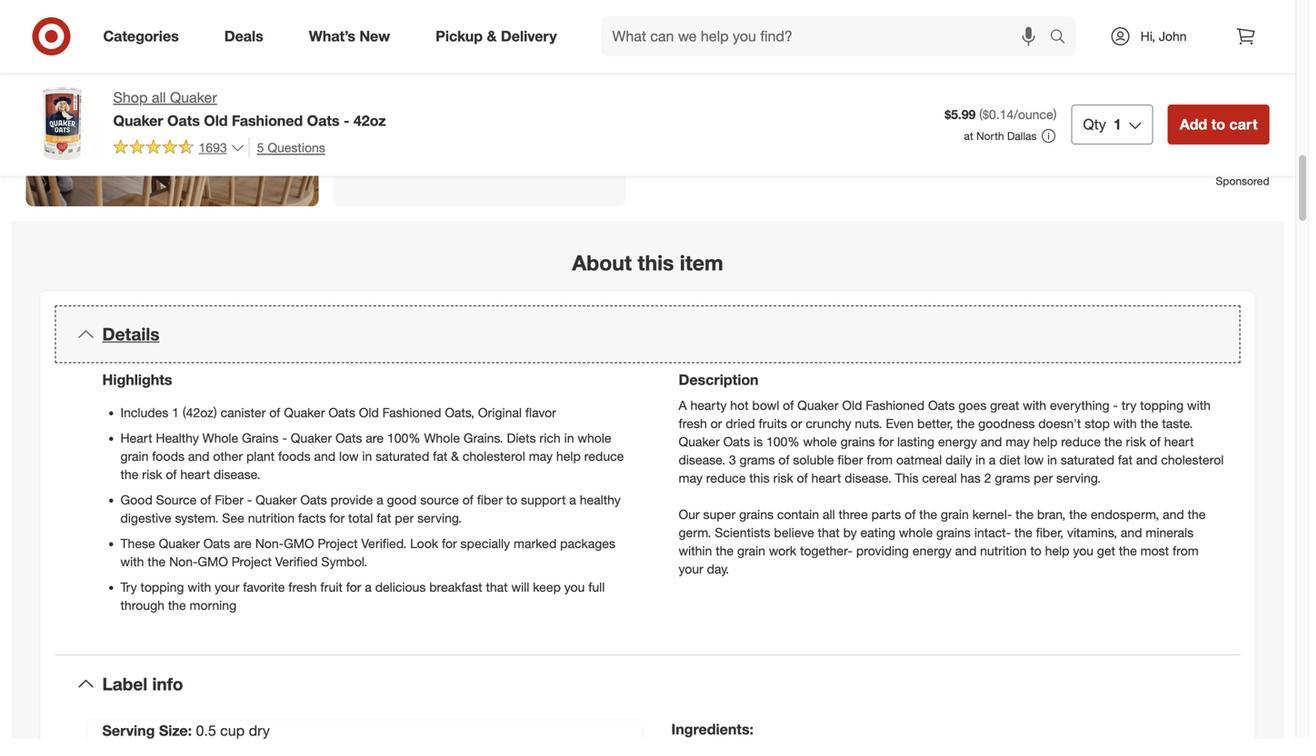Task type: locate. For each thing, give the bounding box(es) containing it.
good
[[387, 492, 417, 508]]

super
[[703, 506, 736, 522]]

1 vertical spatial per
[[395, 510, 414, 526]]

fat up endosperm,
[[1118, 452, 1133, 468]]

1 vertical spatial add
[[1217, 60, 1238, 73]]

5 questions link
[[249, 137, 325, 158]]

- left try
[[1113, 397, 1118, 413]]

of up source
[[166, 466, 177, 482]]

1 horizontal spatial old
[[359, 405, 379, 420]]

100% inside heart healthy whole grains - quaker oats are 100% whole grains. diets rich in whole grain foods and other plant foods and low in saturated fat & cholesterol may help reduce the risk of heart disease.
[[387, 430, 421, 446]]

1 horizontal spatial grains
[[841, 434, 875, 450]]

and
[[981, 434, 1002, 450], [188, 448, 210, 464], [314, 448, 336, 464], [1136, 452, 1158, 468], [1163, 506, 1185, 522], [1121, 525, 1143, 540], [955, 543, 977, 559]]

with inside these quaker oats are non-gmo project verified.  look for specially marked packages with the non-gmo project verified symbol.
[[120, 554, 144, 570]]

quaker down system.
[[159, 535, 200, 551]]

of down soluble
[[797, 470, 808, 486]]

2 horizontal spatial all
[[823, 506, 835, 522]]

1 vertical spatial from
[[1173, 543, 1199, 559]]

providing
[[857, 543, 909, 559]]

1 vertical spatial project
[[232, 554, 272, 570]]

0 vertical spatial gmo
[[284, 535, 314, 551]]

1 horizontal spatial 1
[[1114, 115, 1122, 133]]

0 vertical spatial grains
[[841, 434, 875, 450]]

1 horizontal spatial are
[[366, 430, 384, 446]]

1 horizontal spatial all
[[499, 31, 518, 52]]

oats inside these quaker oats are non-gmo project verified.  look for specially marked packages with the non-gmo project verified symbol.
[[203, 535, 230, 551]]

0 horizontal spatial item
[[680, 250, 724, 276]]

help down rich
[[556, 448, 581, 464]]

or down hearty
[[711, 415, 722, 431]]

snap
[[381, 31, 423, 52]]

0 horizontal spatial 1
[[172, 405, 179, 420]]

topping
[[1140, 397, 1184, 413], [141, 579, 184, 595]]

topping up taste.
[[1140, 397, 1184, 413]]

1 vertical spatial non-
[[169, 554, 198, 570]]

about
[[572, 250, 632, 276]]

fashioned inside a hearty hot bowl of quaker old fashioned oats goes great with everything - try topping with fresh or dried fruits or crunchy nuts. even better, the goodness doesn't stop with the taste. quaker oats is 100% whole grains for lasting energy and may help reduce the risk of heart disease. 3 grams of soluble fiber from oatmeal daily in a diet low in saturated fat and cholesterol may reduce this risk of heart disease. this cereal has 2 grams per serving.
[[866, 397, 925, 413]]

gmo up verified at the left of the page
[[284, 535, 314, 551]]

0 horizontal spatial reduce
[[584, 448, 624, 464]]

1 horizontal spatial whole
[[803, 434, 837, 450]]

heart up source
[[180, 466, 210, 482]]

topping up the through at the left bottom of page
[[141, 579, 184, 595]]

energy up daily
[[938, 434, 977, 450]]

1693
[[199, 139, 227, 155]]

with down try
[[1114, 415, 1137, 431]]

2 horizontal spatial whole
[[899, 525, 933, 540]]

about this item
[[572, 250, 724, 276]]

whole up other
[[202, 430, 238, 446]]

saturated
[[376, 448, 429, 464], [1061, 452, 1115, 468]]

1 vertical spatial fresh
[[289, 579, 317, 595]]

this right the about at the top of page
[[638, 250, 674, 276]]

1 horizontal spatial item
[[1241, 60, 1262, 73]]

quaker down includes 1 (42oz) canister of quaker oats old fashioned oats, original flavor
[[291, 430, 332, 446]]

cholesterol inside heart healthy whole grains - quaker oats are 100% whole grains. diets rich in whole grain foods and other plant foods and low in saturated fat & cholesterol may help reduce the risk of heart disease.
[[463, 448, 525, 464]]

per inside good source of fiber - quaker oats provide a good source of fiber to support a healthy digestive system. see nutrition facts for total fat per serving.
[[395, 510, 414, 526]]

label
[[102, 674, 147, 695]]

0 horizontal spatial whole
[[202, 430, 238, 446]]

categories
[[103, 27, 179, 45]]

of up system.
[[200, 492, 211, 508]]

fashioned up 5
[[232, 112, 303, 129]]

description
[[679, 371, 759, 389]]

from down nuts.
[[867, 452, 893, 468]]

fresh inside "try topping with your favorite fresh fruit for a delicious breakfast that will keep you full through the morning"
[[289, 579, 317, 595]]

1 horizontal spatial add to cart button
[[1168, 104, 1270, 144]]

topping inside a hearty hot bowl of quaker old fashioned oats goes great with everything - try topping with fresh or dried fruits or crunchy nuts. even better, the goodness doesn't stop with the taste. quaker oats is 100% whole grains for lasting energy and may help reduce the risk of heart disease. 3 grams of soluble fiber from oatmeal daily in a diet low in saturated fat and cholesterol may reduce this risk of heart disease. this cereal has 2 grams per serving.
[[1140, 397, 1184, 413]]

oats down includes 1 (42oz) canister of quaker oats old fashioned oats, original flavor
[[336, 430, 362, 446]]

What can we help you find? suggestions appear below search field
[[602, 16, 1054, 56]]

2 vertical spatial add
[[1180, 115, 1208, 133]]

0 horizontal spatial low
[[339, 448, 359, 464]]

0 vertical spatial item
[[1241, 60, 1262, 73]]

grains down nuts.
[[841, 434, 875, 450]]

2 horizontal spatial old
[[842, 397, 862, 413]]

risk up good at the bottom left
[[142, 466, 162, 482]]

0 horizontal spatial add
[[897, 1, 925, 19]]

low right the diet
[[1024, 452, 1044, 468]]

nutrition
[[248, 510, 295, 526], [980, 543, 1027, 559]]

0 horizontal spatial 100%
[[387, 430, 421, 446]]

1 horizontal spatial your
[[679, 561, 704, 577]]

work
[[769, 543, 797, 559]]

help down "doesn't"
[[1033, 434, 1058, 450]]

cholesterol inside a hearty hot bowl of quaker old fashioned oats goes great with everything - try topping with fresh or dried fruits or crunchy nuts. even better, the goodness doesn't stop with the taste. quaker oats is 100% whole grains for lasting energy and may help reduce the risk of heart disease. 3 grams of soluble fiber from oatmeal daily in a diet low in saturated fat and cholesterol may reduce this risk of heart disease. this cereal has 2 grams per serving.
[[1161, 452, 1224, 468]]

topping inside "try topping with your favorite fresh fruit for a delicious breakfast that will keep you full through the morning"
[[141, 579, 184, 595]]

serving. up bran,
[[1057, 470, 1101, 486]]

to inside our super grains contain all three parts of the grain kernel- the bran, the endosperm, and the germ. scientists believe that by eating whole grains intact- the fiber, vitamins, and minerals within the grain work together- providing energy and nutrition to help you get the most from your day.
[[1031, 543, 1042, 559]]

oats down see
[[203, 535, 230, 551]]

together-
[[800, 543, 853, 559]]

0 horizontal spatial cholesterol
[[463, 448, 525, 464]]

source
[[420, 492, 459, 508]]

three
[[839, 506, 868, 522]]

saturated inside a hearty hot bowl of quaker old fashioned oats goes great with everything - try topping with fresh or dried fruits or crunchy nuts. even better, the goodness doesn't stop with the taste. quaker oats is 100% whole grains for lasting energy and may help reduce the risk of heart disease. 3 grams of soluble fiber from oatmeal daily in a diet low in saturated fat and cholesterol may reduce this risk of heart disease. this cereal has 2 grams per serving.
[[1061, 452, 1115, 468]]

1 vertical spatial all
[[152, 89, 166, 106]]

0 vertical spatial &
[[487, 27, 497, 45]]

0 horizontal spatial per
[[395, 510, 414, 526]]

reduce inside heart healthy whole grains - quaker oats are 100% whole grains. diets rich in whole grain foods and other plant foods and low in saturated fat & cholesterol may help reduce the risk of heart disease.
[[584, 448, 624, 464]]

1 vertical spatial topping
[[141, 579, 184, 595]]

0 horizontal spatial grams
[[740, 452, 775, 468]]

heart down soluble
[[812, 470, 841, 486]]

disease. left 3
[[679, 452, 726, 468]]

0 vertical spatial project
[[318, 535, 358, 551]]

2 horizontal spatial reduce
[[1061, 434, 1101, 450]]

low up provide
[[339, 448, 359, 464]]

1 vertical spatial are
[[234, 535, 252, 551]]

& inside heart healthy whole grains - quaker oats are 100% whole grains. diets rich in whole grain foods and other plant foods and low in saturated fat & cholesterol may help reduce the risk of heart disease.
[[451, 448, 459, 464]]

non-
[[255, 535, 284, 551], [169, 554, 198, 570]]

fruit
[[320, 579, 343, 595]]

low inside a hearty hot bowl of quaker old fashioned oats goes great with everything - try topping with fresh or dried fruits or crunchy nuts. even better, the goodness doesn't stop with the taste. quaker oats is 100% whole grains for lasting energy and may help reduce the risk of heart disease. 3 grams of soluble fiber from oatmeal daily in a diet low in saturated fat and cholesterol may reduce this risk of heart disease. this cereal has 2 grams per serving.
[[1024, 452, 1044, 468]]

of right source
[[463, 492, 474, 508]]

from down minerals
[[1173, 543, 1199, 559]]

better,
[[918, 415, 953, 431]]

are
[[366, 430, 384, 446], [234, 535, 252, 551]]

0 horizontal spatial old
[[204, 112, 228, 129]]

whole down parts
[[899, 525, 933, 540]]

1 or from the left
[[711, 415, 722, 431]]

quaker inside heart healthy whole grains - quaker oats are 100% whole grains. diets rich in whole grain foods and other plant foods and low in saturated fat & cholesterol may help reduce the risk of heart disease.
[[291, 430, 332, 446]]

for down provide
[[330, 510, 345, 526]]

quaker
[[170, 89, 217, 106], [113, 112, 163, 129], [798, 397, 839, 413], [284, 405, 325, 420], [291, 430, 332, 446], [679, 434, 720, 450], [256, 492, 297, 508], [159, 535, 200, 551]]

healthy
[[156, 430, 199, 446]]

of right bowl
[[783, 397, 794, 413]]

the inside "try topping with your favorite fresh fruit for a delicious breakfast that will keep you full through the morning"
[[168, 597, 186, 613]]

for
[[472, 31, 495, 52], [757, 57, 774, 75], [879, 434, 894, 450], [330, 510, 345, 526], [442, 535, 457, 551], [346, 579, 361, 595]]

may
[[1006, 434, 1030, 450], [529, 448, 553, 464], [679, 470, 703, 486]]

with down the these
[[120, 554, 144, 570]]

0 horizontal spatial cart
[[947, 1, 975, 19]]

1 horizontal spatial saturated
[[1061, 452, 1115, 468]]

hot
[[730, 397, 749, 413]]

item
[[1241, 60, 1262, 73], [680, 250, 724, 276]]

1693 link
[[113, 137, 245, 159]]

0 horizontal spatial non-
[[169, 554, 198, 570]]

old
[[204, 112, 228, 129], [842, 397, 862, 413], [359, 405, 379, 420]]

a left pic
[[428, 31, 438, 52]]

risk
[[1126, 434, 1146, 450], [142, 466, 162, 482], [773, 470, 794, 486]]

canister
[[221, 405, 266, 420]]

1 horizontal spatial heart
[[812, 470, 841, 486]]

1 horizontal spatial may
[[679, 470, 703, 486]]

old inside shop all quaker quaker oats old fashioned oats - 42oz
[[204, 112, 228, 129]]

0 horizontal spatial that
[[486, 579, 508, 595]]

all for our super grains contain all three parts of the grain kernel- the bran, the endosperm, and the germ. scientists believe that by eating whole grains intact- the fiber, vitamins, and minerals within the grain work together- providing energy and nutrition to help you get the most from your day.
[[823, 506, 835, 522]]

reduce down stop
[[1061, 434, 1101, 450]]

fruits
[[759, 415, 787, 431]]

0 vertical spatial are
[[366, 430, 384, 446]]

1 vertical spatial your
[[215, 579, 239, 595]]

project up favorite
[[232, 554, 272, 570]]

grams
[[740, 452, 775, 468], [995, 470, 1031, 486]]

has
[[961, 470, 981, 486]]

1 horizontal spatial fiber
[[838, 452, 863, 468]]

may up the diet
[[1006, 434, 1030, 450]]

1 horizontal spatial low
[[1024, 452, 1044, 468]]

1 horizontal spatial that
[[818, 525, 840, 540]]

per down good
[[395, 510, 414, 526]]

for down even
[[879, 434, 894, 450]]

gmo
[[284, 535, 314, 551], [198, 554, 228, 570]]

dallas
[[1007, 129, 1037, 143]]

saturated up good
[[376, 448, 429, 464]]

for right look
[[442, 535, 457, 551]]

1 horizontal spatial from
[[1173, 543, 1199, 559]]

the up good at the bottom left
[[120, 466, 139, 482]]

and down intact-
[[955, 543, 977, 559]]

categories link
[[88, 16, 202, 56]]

parts
[[872, 506, 901, 522]]

add
[[897, 1, 925, 19], [1217, 60, 1238, 73], [1180, 115, 1208, 133]]

quaker right the canister in the bottom of the page
[[284, 405, 325, 420]]

all inside our super grains contain all three parts of the grain kernel- the bran, the endosperm, and the germ. scientists believe that by eating whole grains intact- the fiber, vitamins, and minerals within the grain work together- providing energy and nutrition to help you get the most from your day.
[[823, 506, 835, 522]]

0 horizontal spatial may
[[529, 448, 553, 464]]

1 horizontal spatial add to cart
[[1180, 115, 1258, 133]]

1 horizontal spatial fat
[[433, 448, 448, 464]]

1 horizontal spatial grams
[[995, 470, 1031, 486]]

0 vertical spatial your
[[679, 561, 704, 577]]

nutrition right see
[[248, 510, 295, 526]]

0 horizontal spatial whole
[[578, 430, 612, 446]]

whole inside a hearty hot bowl of quaker old fashioned oats goes great with everything - try topping with fresh or dried fruits or crunchy nuts. even better, the goodness doesn't stop with the taste. quaker oats is 100% whole grains for lasting energy and may help reduce the risk of heart disease. 3 grams of soluble fiber from oatmeal daily in a diet low in saturated fat and cholesterol may reduce this risk of heart disease. this cereal has 2 grams per serving.
[[803, 434, 837, 450]]

fat inside a hearty hot bowl of quaker old fashioned oats goes great with everything - try topping with fresh or dried fruits or crunchy nuts. even better, the goodness doesn't stop with the taste. quaker oats is 100% whole grains for lasting energy and may help reduce the risk of heart disease. 3 grams of soluble fiber from oatmeal daily in a diet low in saturated fat and cholesterol may reduce this risk of heart disease. this cereal has 2 grams per serving.
[[1118, 452, 1133, 468]]

all right pickup
[[499, 31, 518, 52]]

saturated down stop
[[1061, 452, 1115, 468]]

this
[[895, 470, 919, 486]]

- right grains
[[282, 430, 287, 446]]

foods down healthy
[[152, 448, 185, 464]]

search button
[[1042, 16, 1085, 60]]

1 right qty
[[1114, 115, 1122, 133]]

questions
[[268, 139, 325, 155]]

quaker down hearty
[[679, 434, 720, 450]]

oats inside heart healthy whole grains - quaker oats are 100% whole grains. diets rich in whole grain foods and other plant foods and low in saturated fat & cholesterol may help reduce the risk of heart disease.
[[336, 430, 362, 446]]

new
[[360, 27, 390, 45]]

0 vertical spatial from
[[867, 452, 893, 468]]

and down healthy
[[188, 448, 210, 464]]

a left the diet
[[989, 452, 996, 468]]

1 vertical spatial energy
[[913, 543, 952, 559]]

1 vertical spatial add to cart
[[1180, 115, 1258, 133]]

your inside "try topping with your favorite fresh fruit for a delicious breakfast that will keep you full through the morning"
[[215, 579, 239, 595]]

fashioned
[[232, 112, 303, 129], [866, 397, 925, 413], [383, 405, 441, 420]]

fashioned left oats,
[[383, 405, 441, 420]]

1 horizontal spatial &
[[487, 27, 497, 45]]

project up symbol.
[[318, 535, 358, 551]]

for right the fruit
[[346, 579, 361, 595]]

grains
[[841, 434, 875, 450], [739, 506, 774, 522], [937, 525, 971, 540]]

that inside our super grains contain all three parts of the grain kernel- the bran, the endosperm, and the germ. scientists believe that by eating whole grains intact- the fiber, vitamins, and minerals within the grain work together- providing energy and nutrition to help you get the most from your day.
[[818, 525, 840, 540]]

0 horizontal spatial nutrition
[[248, 510, 295, 526]]

nutrition down intact-
[[980, 543, 1027, 559]]

&
[[487, 27, 497, 45], [451, 448, 459, 464]]

great
[[990, 397, 1020, 413]]

includes
[[120, 405, 169, 420]]

quaker oats old fashioned oats - 42oz, 5 of 6, play video image
[[26, 0, 319, 207]]

sponsored
[[1216, 174, 1270, 187]]

you inside "try topping with your favorite fresh fruit for a delicious breakfast that will keep you full through the morning"
[[565, 579, 585, 595]]

oats up 1693 link
[[167, 112, 200, 129]]

1 horizontal spatial whole
[[424, 430, 460, 446]]

whole
[[202, 430, 238, 446], [424, 430, 460, 446]]

grains inside a hearty hot bowl of quaker old fashioned oats goes great with everything - try topping with fresh or dried fruits or crunchy nuts. even better, the goodness doesn't stop with the taste. quaker oats is 100% whole grains for lasting energy and may help reduce the risk of heart disease. 3 grams of soluble fiber from oatmeal daily in a diet low in saturated fat and cholesterol may reduce this risk of heart disease. this cereal has 2 grams per serving.
[[841, 434, 875, 450]]

42oz
[[354, 112, 386, 129]]

0 horizontal spatial fresh
[[289, 579, 317, 595]]

grain down the scientists
[[737, 543, 766, 559]]

heart inside heart healthy whole grains - quaker oats are 100% whole grains. diets rich in whole grain foods and other plant foods and low in saturated fat & cholesterol may help reduce the risk of heart disease.
[[180, 466, 210, 482]]

add to cart for bottom add to cart button
[[1180, 115, 1258, 133]]

qty 1
[[1083, 115, 1122, 133]]

1 horizontal spatial cholesterol
[[1161, 452, 1224, 468]]

to
[[929, 1, 943, 19], [523, 31, 540, 52], [1212, 115, 1226, 133], [506, 492, 518, 508], [1031, 543, 1042, 559]]

energy right providing
[[913, 543, 952, 559]]

foods right plant in the bottom of the page
[[278, 448, 311, 464]]

risk inside heart healthy whole grains - quaker oats are 100% whole grains. diets rich in whole grain foods and other plant foods and low in saturated fat & cholesterol may help reduce the risk of heart disease.
[[142, 466, 162, 482]]

1 vertical spatial cart
[[1230, 115, 1258, 133]]

help inside our super grains contain all three parts of the grain kernel- the bran, the endosperm, and the germ. scientists believe that by eating whole grains intact- the fiber, vitamins, and minerals within the grain work together- providing energy and nutrition to help you get the most from your day.
[[1045, 543, 1070, 559]]

1 horizontal spatial per
[[1034, 470, 1053, 486]]

that up "together-"
[[818, 525, 840, 540]]

2 vertical spatial grain
[[737, 543, 766, 559]]

old up nuts.
[[842, 397, 862, 413]]

2 vertical spatial all
[[823, 506, 835, 522]]

fiber right soluble
[[838, 452, 863, 468]]

help inside a hearty hot bowl of quaker old fashioned oats goes great with everything - try topping with fresh or dried fruits or crunchy nuts. even better, the goodness doesn't stop with the taste. quaker oats is 100% whole grains for lasting energy and may help reduce the risk of heart disease. 3 grams of soluble fiber from oatmeal daily in a diet low in saturated fat and cholesterol may reduce this risk of heart disease. this cereal has 2 grams per serving.
[[1033, 434, 1058, 450]]

1 horizontal spatial topping
[[1140, 397, 1184, 413]]

and down endosperm,
[[1121, 525, 1143, 540]]

a inside "try topping with your favorite fresh fruit for a delicious breakfast that will keep you full through the morning"
[[365, 579, 372, 595]]

morning
[[190, 597, 237, 613]]

1 for includes
[[172, 405, 179, 420]]

100% down fruits
[[767, 434, 800, 450]]

shop
[[113, 89, 148, 106]]

cart
[[947, 1, 975, 19], [1230, 115, 1258, 133]]

heart
[[120, 430, 152, 446]]

0 vertical spatial cart
[[947, 1, 975, 19]]

1 horizontal spatial reduce
[[706, 470, 746, 486]]

0 horizontal spatial fat
[[377, 510, 391, 526]]

what's
[[309, 27, 355, 45]]

highlights
[[102, 371, 172, 389]]

disease. left this
[[845, 470, 892, 486]]

oats up better,
[[928, 397, 955, 413]]

low
[[339, 448, 359, 464], [1024, 452, 1044, 468]]

1 horizontal spatial 100%
[[767, 434, 800, 450]]

for inside these quaker oats are non-gmo project verified.  look for specially marked packages with the non-gmo project verified symbol.
[[442, 535, 457, 551]]

per up bran,
[[1034, 470, 1053, 486]]

through
[[120, 597, 164, 613]]

0 vertical spatial all
[[499, 31, 518, 52]]

1 vertical spatial this
[[750, 470, 770, 486]]

0 horizontal spatial are
[[234, 535, 252, 551]]

quaker down plant in the bottom of the page
[[256, 492, 297, 508]]

the inside heart healthy whole grains - quaker oats are 100% whole grains. diets rich in whole grain foods and other plant foods and low in saturated fat & cholesterol may help reduce the risk of heart disease.
[[120, 466, 139, 482]]

with inside "try topping with your favorite fresh fruit for a delicious breakfast that will keep you full through the morning"
[[188, 579, 211, 595]]

delivery
[[501, 27, 557, 45]]

this
[[638, 250, 674, 276], [750, 470, 770, 486]]

with
[[1023, 397, 1047, 413], [1188, 397, 1211, 413], [1114, 415, 1137, 431], [120, 554, 144, 570], [188, 579, 211, 595]]

0 horizontal spatial add to cart
[[897, 1, 975, 19]]

cholesterol down grains.
[[463, 448, 525, 464]]

add for bottom add to cart button
[[1180, 115, 1208, 133]]

that inside "try topping with your favorite fresh fruit for a delicious breakfast that will keep you full through the morning"
[[486, 579, 508, 595]]

soluble
[[793, 452, 834, 468]]

or right fruits
[[791, 415, 803, 431]]

the
[[957, 415, 975, 431], [1141, 415, 1159, 431], [1105, 434, 1123, 450], [120, 466, 139, 482], [920, 506, 938, 522], [1016, 506, 1034, 522], [1069, 506, 1088, 522], [1188, 506, 1206, 522], [1015, 525, 1033, 540], [716, 543, 734, 559], [1119, 543, 1137, 559], [148, 554, 166, 570], [168, 597, 186, 613]]

0 vertical spatial per
[[1034, 470, 1053, 486]]

1 vertical spatial fiber
[[477, 492, 503, 508]]

1 foods from the left
[[152, 448, 185, 464]]

pic
[[442, 31, 467, 52]]

0 vertical spatial that
[[818, 525, 840, 540]]

for inside "try topping with your favorite fresh fruit for a delicious breakfast that will keep you full through the morning"
[[346, 579, 361, 595]]

fresh inside a hearty hot bowl of quaker old fashioned oats goes great with everything - try topping with fresh or dried fruits or crunchy nuts. even better, the goodness doesn't stop with the taste. quaker oats is 100% whole grains for lasting energy and may help reduce the risk of heart disease. 3 grams of soluble fiber from oatmeal daily in a diet low in saturated fat and cholesterol may reduce this risk of heart disease. this cereal has 2 grams per serving.
[[679, 415, 707, 431]]

may up our
[[679, 470, 703, 486]]

gmo up morning
[[198, 554, 228, 570]]

fat
[[433, 448, 448, 464], [1118, 452, 1133, 468], [377, 510, 391, 526]]

0 horizontal spatial serving.
[[417, 510, 462, 526]]

with up morning
[[188, 579, 211, 595]]

old up heart healthy whole grains - quaker oats are 100% whole grains. diets rich in whole grain foods and other plant foods and low in saturated fat & cholesterol may help reduce the risk of heart disease.
[[359, 405, 379, 420]]

1 horizontal spatial gmo
[[284, 535, 314, 551]]

oats inside good source of fiber - quaker oats provide a good source of fiber to support a healthy digestive system. see nutrition facts for total fat per serving.
[[300, 492, 327, 508]]

help down fiber,
[[1045, 543, 1070, 559]]

flavor
[[526, 405, 556, 420]]

100% up good
[[387, 430, 421, 446]]

grains up the scientists
[[739, 506, 774, 522]]

serving. inside good source of fiber - quaker oats provide a good source of fiber to support a healthy digestive system. see nutrition facts for total fat per serving.
[[417, 510, 462, 526]]

0 horizontal spatial project
[[232, 554, 272, 570]]

- inside shop all quaker quaker oats old fashioned oats - 42oz
[[344, 112, 350, 129]]

taste.
[[1162, 415, 1193, 431]]

1 whole from the left
[[202, 430, 238, 446]]

grain inside heart healthy whole grains - quaker oats are 100% whole grains. diets rich in whole grain foods and other plant foods and low in saturated fat & cholesterol may help reduce the risk of heart disease.
[[120, 448, 149, 464]]

1 horizontal spatial or
[[791, 415, 803, 431]]

grain down heart
[[120, 448, 149, 464]]

grains left intact-
[[937, 525, 971, 540]]

2 horizontal spatial risk
[[1126, 434, 1146, 450]]

are inside heart healthy whole grains - quaker oats are 100% whole grains. diets rich in whole grain foods and other plant foods and low in saturated fat & cholesterol may help reduce the risk of heart disease.
[[366, 430, 384, 446]]

in
[[564, 430, 574, 446], [362, 448, 372, 464], [976, 452, 986, 468], [1048, 452, 1057, 468]]

disease. down other
[[214, 466, 261, 482]]

1 horizontal spatial fashioned
[[383, 405, 441, 420]]

a hearty hot bowl of quaker old fashioned oats goes great with everything - try topping with fresh or dried fruits or crunchy nuts. even better, the goodness doesn't stop with the taste. quaker oats is 100% whole grains for lasting energy and may help reduce the risk of heart disease. 3 grams of soluble fiber from oatmeal daily in a diet low in saturated fat and cholesterol may reduce this risk of heart disease. this cereal has 2 grams per serving.
[[679, 397, 1224, 486]]

0 vertical spatial 1
[[1114, 115, 1122, 133]]

1 vertical spatial add to cart button
[[1168, 104, 1270, 144]]

0 horizontal spatial fiber
[[477, 492, 503, 508]]

1 horizontal spatial foods
[[278, 448, 311, 464]]

whole inside our super grains contain all three parts of the grain kernel- the bran, the endosperm, and the germ. scientists believe that by eating whole grains intact- the fiber, vitamins, and minerals within the grain work together- providing energy and nutrition to help you get the most from your day.
[[899, 525, 933, 540]]

help inside heart healthy whole grains - quaker oats are 100% whole grains. diets rich in whole grain foods and other plant foods and low in saturated fat & cholesterol may help reduce the risk of heart disease.
[[556, 448, 581, 464]]

full
[[589, 579, 605, 595]]

1 vertical spatial &
[[451, 448, 459, 464]]



Task type: vqa. For each thing, say whether or not it's contained in the screenshot.
the bottommost Add to cart button
yes



Task type: describe. For each thing, give the bounding box(es) containing it.
snap a pic for all to see!
[[381, 31, 579, 52]]

2 horizontal spatial disease.
[[845, 470, 892, 486]]

your inside our super grains contain all three parts of the grain kernel- the bran, the endosperm, and the germ. scientists believe that by eating whole grains intact- the fiber, vitamins, and minerals within the grain work together- providing energy and nutrition to help you get the most from your day.
[[679, 561, 704, 577]]

oats up heart healthy whole grains - quaker oats are 100% whole grains. diets rich in whole grain foods and other plant foods and low in saturated fat & cholesterol may help reduce the risk of heart disease.
[[329, 405, 355, 420]]

of up endosperm,
[[1150, 434, 1161, 450]]

for inside good source of fiber - quaker oats provide a good source of fiber to support a healthy digestive system. see nutrition facts for total fat per serving.
[[330, 510, 345, 526]]

our
[[679, 506, 700, 522]]

- inside good source of fiber - quaker oats provide a good source of fiber to support a healthy digestive system. see nutrition facts for total fat per serving.
[[247, 492, 252, 508]]

bowl
[[752, 397, 780, 413]]

original
[[478, 405, 522, 420]]

and up minerals
[[1163, 506, 1185, 522]]

0 vertical spatial add to cart button
[[766, 0, 1106, 30]]

add item button
[[1193, 52, 1270, 81]]

these
[[120, 535, 155, 551]]

oatmeal
[[897, 452, 942, 468]]

within
[[679, 543, 712, 559]]

in up '2'
[[976, 452, 986, 468]]

$5.99
[[945, 106, 976, 122]]

fat inside good source of fiber - quaker oats provide a good source of fiber to support a healthy digestive system. see nutrition facts for total fat per serving.
[[377, 510, 391, 526]]

north
[[977, 129, 1004, 143]]

other
[[213, 448, 243, 464]]

fiber
[[215, 492, 244, 508]]

is
[[754, 434, 763, 450]]

quaker down shop
[[113, 112, 163, 129]]

fiber,
[[1036, 525, 1064, 540]]

energy inside our super grains contain all three parts of the grain kernel- the bran, the endosperm, and the germ. scientists believe that by eating whole grains intact- the fiber, vitamins, and minerals within the grain work together- providing energy and nutrition to help you get the most from your day.
[[913, 543, 952, 559]]

)
[[1054, 106, 1057, 122]]

try
[[1122, 397, 1137, 413]]

for inside image gallery element
[[472, 31, 495, 52]]

label info
[[102, 674, 183, 695]]

2
[[985, 470, 992, 486]]

a inside a hearty hot bowl of quaker old fashioned oats goes great with everything - try topping with fresh or dried fruits or crunchy nuts. even better, the goodness doesn't stop with the taste. quaker oats is 100% whole grains for lasting energy and may help reduce the risk of heart disease. 3 grams of soluble fiber from oatmeal daily in a diet low in saturated fat and cholesterol may reduce this risk of heart disease. this cereal has 2 grams per serving.
[[989, 452, 996, 468]]

registries
[[778, 57, 838, 75]]

1 horizontal spatial risk
[[773, 470, 794, 486]]

item inside button
[[1241, 60, 1262, 73]]

most
[[1141, 543, 1169, 559]]

verified.
[[361, 535, 407, 551]]

scientists
[[715, 525, 771, 540]]

serving. inside a hearty hot bowl of quaker old fashioned oats goes great with everything - try topping with fresh or dried fruits or crunchy nuts. even better, the goodness doesn't stop with the taste. quaker oats is 100% whole grains for lasting energy and may help reduce the risk of heart disease. 3 grams of soluble fiber from oatmeal daily in a diet low in saturated fat and cholesterol may reduce this risk of heart disease. this cereal has 2 grams per serving.
[[1057, 470, 1101, 486]]

facts
[[298, 510, 326, 526]]

this inside a hearty hot bowl of quaker old fashioned oats goes great with everything - try topping with fresh or dried fruits or crunchy nuts. even better, the goodness doesn't stop with the taste. quaker oats is 100% whole grains for lasting energy and may help reduce the risk of heart disease. 3 grams of soluble fiber from oatmeal daily in a diet low in saturated fat and cholesterol may reduce this risk of heart disease. this cereal has 2 grams per serving.
[[750, 470, 770, 486]]

bran,
[[1038, 506, 1066, 522]]

image of quaker oats old fashioned oats - 42oz image
[[26, 87, 99, 160]]

energy inside a hearty hot bowl of quaker old fashioned oats goes great with everything - try topping with fresh or dried fruits or crunchy nuts. even better, the goodness doesn't stop with the taste. quaker oats is 100% whole grains for lasting energy and may help reduce the risk of heart disease. 3 grams of soluble fiber from oatmeal daily in a diet low in saturated fat and cholesterol may reduce this risk of heart disease. this cereal has 2 grams per serving.
[[938, 434, 977, 450]]

2 horizontal spatial grains
[[937, 525, 971, 540]]

get
[[1097, 543, 1116, 559]]

day.
[[707, 561, 729, 577]]

the left taste.
[[1141, 415, 1159, 431]]

of inside heart healthy whole grains - quaker oats are 100% whole grains. diets rich in whole grain foods and other plant foods and low in saturated fat & cholesterol may help reduce the risk of heart disease.
[[166, 466, 177, 482]]

plant
[[246, 448, 275, 464]]

nuts.
[[855, 415, 883, 431]]

source
[[156, 492, 197, 508]]

deals link
[[209, 16, 286, 56]]

try topping with your favorite fresh fruit for a delicious breakfast that will keep you full through the morning
[[120, 579, 605, 613]]

0 horizontal spatial grains
[[739, 506, 774, 522]]

the inside these quaker oats are non-gmo project verified.  look for specially marked packages with the non-gmo project verified symbol.
[[148, 554, 166, 570]]

100% inside a hearty hot bowl of quaker old fashioned oats goes great with everything - try topping with fresh or dried fruits or crunchy nuts. even better, the goodness doesn't stop with the taste. quaker oats is 100% whole grains for lasting energy and may help reduce the risk of heart disease. 3 grams of soluble fiber from oatmeal daily in a diet low in saturated fat and cholesterol may reduce this risk of heart disease. this cereal has 2 grams per serving.
[[767, 434, 800, 450]]

system.
[[175, 510, 219, 526]]

specially
[[461, 535, 510, 551]]

you inside our super grains contain all three parts of the grain kernel- the bran, the endosperm, and the germ. scientists believe that by eating whole grains intact- the fiber, vitamins, and minerals within the grain work together- providing energy and nutrition to help you get the most from your day.
[[1073, 543, 1094, 559]]

the left fiber,
[[1015, 525, 1033, 540]]

contain
[[777, 506, 819, 522]]

add item
[[1217, 60, 1262, 73]]

saturated inside heart healthy whole grains - quaker oats are 100% whole grains. diets rich in whole grain foods and other plant foods and low in saturated fat & cholesterol may help reduce the risk of heart disease.
[[376, 448, 429, 464]]

fat inside heart healthy whole grains - quaker oats are 100% whole grains. diets rich in whole grain foods and other plant foods and low in saturated fat & cholesterol may help reduce the risk of heart disease.
[[433, 448, 448, 464]]

fiber inside a hearty hot bowl of quaker old fashioned oats goes great with everything - try topping with fresh or dried fruits or crunchy nuts. even better, the goodness doesn't stop with the taste. quaker oats is 100% whole grains for lasting energy and may help reduce the risk of heart disease. 3 grams of soluble fiber from oatmeal daily in a diet low in saturated fat and cholesterol may reduce this risk of heart disease. this cereal has 2 grams per serving.
[[838, 452, 863, 468]]

good
[[120, 492, 153, 508]]

see
[[222, 510, 244, 526]]

advertisement region
[[670, 103, 1270, 172]]

details button
[[55, 306, 1241, 364]]

quaker up 1693 link
[[170, 89, 217, 106]]

what's new link
[[293, 16, 413, 56]]

2 whole from the left
[[424, 430, 460, 446]]

0 vertical spatial grams
[[740, 452, 775, 468]]

per inside a hearty hot bowl of quaker old fashioned oats goes great with everything - try topping with fresh or dried fruits or crunchy nuts. even better, the goodness doesn't stop with the taste. quaker oats is 100% whole grains for lasting energy and may help reduce the risk of heart disease. 3 grams of soluble fiber from oatmeal daily in a diet low in saturated fat and cholesterol may reduce this risk of heart disease. this cereal has 2 grams per serving.
[[1034, 470, 1053, 486]]

healthy
[[580, 492, 621, 508]]

see!
[[545, 31, 579, 52]]

1 horizontal spatial non-
[[255, 535, 284, 551]]

doesn't
[[1039, 415, 1081, 431]]

deals
[[224, 27, 263, 45]]

diet
[[1000, 452, 1021, 468]]

quaker up crunchy
[[798, 397, 839, 413]]

0 horizontal spatial this
[[638, 250, 674, 276]]

add to cart for the top add to cart button
[[897, 1, 975, 19]]

from inside our super grains contain all three parts of the grain kernel- the bran, the endosperm, and the germ. scientists believe that by eating whole grains intact- the fiber, vitamins, and minerals within the grain work together- providing energy and nutrition to help you get the most from your day.
[[1173, 543, 1199, 559]]

our super grains contain all three parts of the grain kernel- the bran, the endosperm, and the germ. scientists believe that by eating whole grains intact- the fiber, vitamins, and minerals within the grain work together- providing energy and nutrition to help you get the most from your day.
[[679, 506, 1206, 577]]

in up provide
[[362, 448, 372, 464]]

to inside good source of fiber - quaker oats provide a good source of fiber to support a healthy digestive system. see nutrition facts for total fat per serving.
[[506, 492, 518, 508]]

what's new
[[309, 27, 390, 45]]

/ounce
[[1014, 106, 1054, 122]]

whole inside heart healthy whole grains - quaker oats are 100% whole grains. diets rich in whole grain foods and other plant foods and low in saturated fat & cholesterol may help reduce the risk of heart disease.
[[578, 430, 612, 446]]

grains
[[242, 430, 279, 446]]

the down cereal
[[920, 506, 938, 522]]

total
[[348, 510, 373, 526]]

(
[[980, 106, 983, 122]]

are inside these quaker oats are non-gmo project verified.  look for specially marked packages with the non-gmo project verified symbol.
[[234, 535, 252, 551]]

2 horizontal spatial heart
[[1165, 434, 1194, 450]]

the down stop
[[1105, 434, 1123, 450]]

quaker inside these quaker oats are non-gmo project verified.  look for specially marked packages with the non-gmo project verified symbol.
[[159, 535, 200, 551]]

to inside image gallery element
[[523, 31, 540, 52]]

try
[[120, 579, 137, 595]]

1 horizontal spatial grain
[[737, 543, 766, 559]]

oats down dried
[[724, 434, 750, 450]]

1 for qty
[[1114, 115, 1122, 133]]

all inside shop all quaker quaker oats old fashioned oats - 42oz
[[152, 89, 166, 106]]

1 horizontal spatial project
[[318, 535, 358, 551]]

ingredients:
[[672, 721, 754, 739]]

the down the goes
[[957, 415, 975, 431]]

and down try
[[1136, 452, 1158, 468]]

- inside a hearty hot bowl of quaker old fashioned oats goes great with everything - try topping with fresh or dried fruits or crunchy nuts. even better, the goodness doesn't stop with the taste. quaker oats is 100% whole grains for lasting energy and may help reduce the risk of heart disease. 3 grams of soluble fiber from oatmeal daily in a diet low in saturated fat and cholesterol may reduce this risk of heart disease. this cereal has 2 grams per serving.
[[1113, 397, 1118, 413]]

everything
[[1050, 397, 1110, 413]]

a
[[679, 397, 687, 413]]

a left good
[[377, 492, 384, 508]]

image gallery element
[[26, 0, 626, 207]]

these quaker oats are non-gmo project verified.  look for specially marked packages with the non-gmo project verified symbol.
[[120, 535, 616, 570]]

1 horizontal spatial disease.
[[679, 452, 726, 468]]

may inside heart healthy whole grains - quaker oats are 100% whole grains. diets rich in whole grain foods and other plant foods and low in saturated fat & cholesterol may help reduce the risk of heart disease.
[[529, 448, 553, 464]]

delicious
[[375, 579, 426, 595]]

1 vertical spatial gmo
[[198, 554, 228, 570]]

low inside heart healthy whole grains - quaker oats are 100% whole grains. diets rich in whole grain foods and other plant foods and low in saturated fat & cholesterol may help reduce the risk of heart disease.
[[339, 448, 359, 464]]

search
[[1042, 29, 1085, 47]]

with up taste.
[[1188, 397, 1211, 413]]

the up day.
[[716, 543, 734, 559]]

with right 'great'
[[1023, 397, 1047, 413]]

1 vertical spatial item
[[680, 250, 724, 276]]

- inside heart healthy whole grains - quaker oats are 100% whole grains. diets rich in whole grain foods and other plant foods and low in saturated fat & cholesterol may help reduce the risk of heart disease.
[[282, 430, 287, 446]]

and down includes 1 (42oz) canister of quaker oats old fashioned oats, original flavor
[[314, 448, 336, 464]]

fashioned inside shop all quaker quaker oats old fashioned oats - 42oz
[[232, 112, 303, 129]]

for inside a hearty hot bowl of quaker old fashioned oats goes great with everything - try topping with fresh or dried fruits or crunchy nuts. even better, the goodness doesn't stop with the taste. quaker oats is 100% whole grains for lasting energy and may help reduce the risk of heart disease. 3 grams of soluble fiber from oatmeal daily in a diet low in saturated fat and cholesterol may reduce this risk of heart disease. this cereal has 2 grams per serving.
[[879, 434, 894, 450]]

2 horizontal spatial grain
[[941, 506, 969, 522]]

5 questions
[[257, 139, 325, 155]]

in right rich
[[564, 430, 574, 446]]

hi, john
[[1141, 28, 1187, 44]]

fiber inside good source of fiber - quaker oats provide a good source of fiber to support a healthy digestive system. see nutrition facts for total fat per serving.
[[477, 492, 503, 508]]

qty
[[1083, 115, 1107, 133]]

vitamins,
[[1067, 525, 1118, 540]]

goodness
[[979, 415, 1035, 431]]

the left bran,
[[1016, 506, 1034, 522]]

of up grains
[[269, 405, 280, 420]]

by
[[844, 525, 857, 540]]

daily
[[946, 452, 972, 468]]

digestive
[[120, 510, 171, 526]]

disease. inside heart healthy whole grains - quaker oats are 100% whole grains. diets rich in whole grain foods and other plant foods and low in saturated fat & cholesterol may help reduce the risk of heart disease.
[[214, 466, 261, 482]]

quaker inside good source of fiber - quaker oats provide a good source of fiber to support a healthy digestive system. see nutrition facts for total fat per serving.
[[256, 492, 297, 508]]

2 foods from the left
[[278, 448, 311, 464]]

label info button
[[55, 656, 1241, 713]]

at north dallas
[[964, 129, 1037, 143]]

the right get
[[1119, 543, 1137, 559]]

provide
[[331, 492, 373, 508]]

nutrition inside our super grains contain all three parts of the grain kernel- the bran, the endosperm, and the germ. scientists believe that by eating whole grains intact- the fiber, vitamins, and minerals within the grain work together- providing energy and nutrition to help you get the most from your day.
[[980, 543, 1027, 559]]

2 horizontal spatial may
[[1006, 434, 1030, 450]]

1 horizontal spatial cart
[[1230, 115, 1258, 133]]

hearty
[[691, 397, 727, 413]]

2 or from the left
[[791, 415, 803, 431]]

and down goodness
[[981, 434, 1002, 450]]

add for "add item" button
[[1217, 60, 1238, 73]]

from inside a hearty hot bowl of quaker old fashioned oats goes great with everything - try topping with fresh or dried fruits or crunchy nuts. even better, the goodness doesn't stop with the taste. quaker oats is 100% whole grains for lasting energy and may help reduce the risk of heart disease. 3 grams of soluble fiber from oatmeal daily in a diet low in saturated fat and cholesterol may reduce this risk of heart disease. this cereal has 2 grams per serving.
[[867, 452, 893, 468]]

packages
[[560, 535, 616, 551]]

diets
[[507, 430, 536, 446]]

dried
[[726, 415, 755, 431]]

good source of fiber - quaker oats provide a good source of fiber to support a healthy digestive system. see nutrition facts for total fat per serving.
[[120, 492, 621, 526]]

look
[[410, 535, 438, 551]]

pickup
[[436, 27, 483, 45]]

breakfast
[[429, 579, 482, 595]]

goes
[[959, 397, 987, 413]]

old inside a hearty hot bowl of quaker old fashioned oats goes great with everything - try topping with fresh or dried fruits or crunchy nuts. even better, the goodness doesn't stop with the taste. quaker oats is 100% whole grains for lasting energy and may help reduce the risk of heart disease. 3 grams of soluble fiber from oatmeal daily in a diet low in saturated fat and cholesterol may reduce this risk of heart disease. this cereal has 2 grams per serving.
[[842, 397, 862, 413]]

the up minerals
[[1188, 506, 1206, 522]]

nutrition inside good source of fiber - quaker oats provide a good source of fiber to support a healthy digestive system. see nutrition facts for total fat per serving.
[[248, 510, 295, 526]]

all for snap a pic for all to see!
[[499, 31, 518, 52]]

oats up questions
[[307, 112, 340, 129]]

$5.99 ( $0.14 /ounce )
[[945, 106, 1057, 122]]

(42oz)
[[183, 405, 217, 420]]

the up vitamins,
[[1069, 506, 1088, 522]]

intact-
[[975, 525, 1011, 540]]

in down "doesn't"
[[1048, 452, 1057, 468]]

add for the top add to cart button
[[897, 1, 925, 19]]

of inside our super grains contain all three parts of the grain kernel- the bran, the endosperm, and the germ. scientists believe that by eating whole grains intact- the fiber, vitamins, and minerals within the grain work together- providing energy and nutrition to help you get the most from your day.
[[905, 506, 916, 522]]

for right eligible
[[757, 57, 774, 75]]

minerals
[[1146, 525, 1194, 540]]

shop all quaker quaker oats old fashioned oats - 42oz
[[113, 89, 386, 129]]

a left 'healthy'
[[570, 492, 576, 508]]

of left soluble
[[779, 452, 790, 468]]

$0.14
[[983, 106, 1014, 122]]



